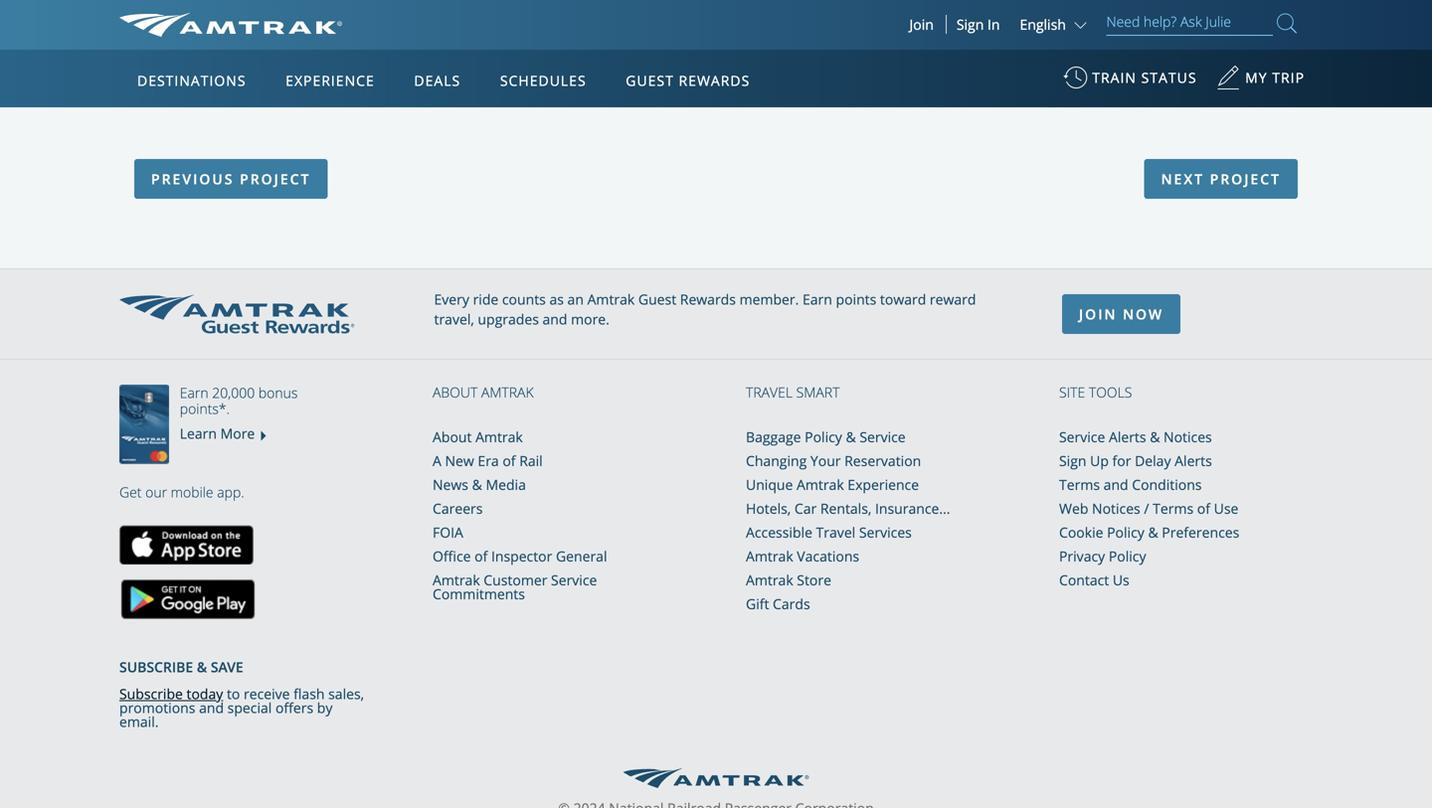 Task type: locate. For each thing, give the bounding box(es) containing it.
join for join now
[[1079, 305, 1118, 324]]

guest inside popup button
[[626, 71, 674, 90]]

learn more link
[[180, 424, 255, 443]]

amtrak up more.
[[588, 290, 635, 309]]

and down for
[[1104, 476, 1129, 494]]

0 horizontal spatial of
[[475, 547, 488, 566]]

footer
[[0, 269, 1433, 809], [119, 620, 373, 732]]

travel up baggage
[[746, 383, 793, 402]]

trip
[[1273, 68, 1305, 87]]

0 vertical spatial notices
[[1164, 428, 1212, 447]]

of inside service alerts & notices sign up for delay alerts terms and conditions web notices / terms of use cookie policy & preferences privacy policy contact us
[[1198, 499, 1211, 518]]

and inside every ride counts as an amtrak guest rewards member. earn points toward reward travel, upgrades and more.
[[543, 310, 568, 329]]

2 horizontal spatial of
[[1198, 499, 1211, 518]]

banner
[[0, 0, 1433, 459]]

earn inside "earn 20,000 bonus points*. learn more"
[[180, 383, 209, 402]]

service up up
[[1060, 428, 1106, 447]]

earn left the 20,000
[[180, 383, 209, 402]]

1 vertical spatial travel
[[816, 523, 856, 542]]

service down general at the left bottom
[[551, 571, 597, 590]]

0 horizontal spatial experience
[[286, 71, 375, 90]]

footer containing subscribe & save
[[119, 620, 373, 732]]

1 horizontal spatial and
[[543, 310, 568, 329]]

every ride counts as an amtrak guest rewards member. earn points toward reward travel, upgrades and more.
[[434, 290, 976, 329]]

1 horizontal spatial travel
[[816, 523, 856, 542]]

get our mobile app.
[[119, 483, 244, 502]]

1 vertical spatial earn
[[180, 383, 209, 402]]

2 horizontal spatial and
[[1104, 476, 1129, 494]]

foia link
[[433, 523, 464, 542]]

1 vertical spatial experience
[[848, 476, 919, 494]]

alerts up for
[[1109, 428, 1147, 447]]

ride
[[473, 290, 499, 309]]

Please enter your search item search field
[[1107, 10, 1273, 36]]

travel up vacations
[[816, 523, 856, 542]]

1 horizontal spatial earn
[[803, 290, 833, 309]]

2 horizontal spatial service
[[1060, 428, 1106, 447]]

1 horizontal spatial terms
[[1153, 499, 1194, 518]]

learn
[[180, 424, 217, 443]]

cookie
[[1060, 523, 1104, 542]]

more.
[[571, 310, 610, 329]]

1 vertical spatial notices
[[1092, 499, 1141, 518]]

2 vertical spatial and
[[199, 699, 224, 718]]

about
[[433, 383, 478, 402], [433, 428, 472, 447]]

sign in
[[957, 15, 1000, 34]]

20,000
[[212, 383, 255, 402]]

train status link
[[1064, 59, 1197, 107]]

funding
[[553, 25, 612, 47]]

1 horizontal spatial alerts
[[1175, 452, 1212, 471]]

policy down /
[[1107, 523, 1145, 542]]

to receive flash sales, promotions and special offers by email.
[[119, 685, 364, 732]]

0 horizontal spatial and
[[199, 699, 224, 718]]

alerts up conditions on the bottom right
[[1175, 452, 1212, 471]]

get
[[119, 483, 142, 502]]

cookie policy & preferences link
[[1060, 523, 1240, 542]]

0 vertical spatial policy
[[805, 428, 842, 447]]

2 vertical spatial policy
[[1109, 547, 1147, 566]]

offers
[[276, 699, 314, 718]]

earn inside every ride counts as an amtrak guest rewards member. earn points toward reward travel, upgrades and more.
[[803, 290, 833, 309]]

sales,
[[328, 685, 364, 704]]

rewards down grants,
[[679, 71, 750, 90]]

of right office
[[475, 547, 488, 566]]

join left the now
[[1079, 305, 1118, 324]]

1 vertical spatial and
[[1104, 476, 1129, 494]]

mobile
[[171, 483, 213, 502]]

guest right an
[[639, 290, 677, 309]]

0 vertical spatial rewards
[[679, 71, 750, 90]]

funding sources fra discretionary grants, mdot/mta, amtrak, iija
[[553, 25, 877, 65]]

and down as
[[543, 310, 568, 329]]

notices up delay
[[1164, 428, 1212, 447]]

train status
[[1093, 68, 1197, 87]]

about up about amtrak link
[[433, 383, 478, 402]]

save
[[211, 658, 243, 677]]

subscribe today link
[[119, 685, 223, 704]]

1 vertical spatial guest
[[639, 290, 677, 309]]

amtrak,
[[802, 46, 853, 65]]

schedules link
[[492, 50, 595, 107]]

rewards inside every ride counts as an amtrak guest rewards member. earn points toward reward travel, upgrades and more.
[[680, 290, 736, 309]]

sign left in on the top
[[957, 15, 984, 34]]

baggage
[[746, 428, 801, 447]]

an
[[568, 290, 584, 309]]

sign
[[957, 15, 984, 34], [1060, 452, 1087, 471]]

promotions
[[119, 699, 195, 718]]

amtrak store link
[[746, 571, 832, 590]]

0 vertical spatial and
[[543, 310, 568, 329]]

sign left up
[[1060, 452, 1087, 471]]

0 horizontal spatial join
[[910, 15, 934, 34]]

notices
[[1164, 428, 1212, 447], [1092, 499, 1141, 518]]

web
[[1060, 499, 1089, 518]]

us
[[1113, 571, 1130, 590]]

guest down 'discretionary'
[[626, 71, 674, 90]]

earn
[[803, 290, 833, 309], [180, 383, 209, 402]]

destinations button
[[129, 53, 254, 108]]

1 horizontal spatial experience
[[848, 476, 919, 494]]

policy up 'your'
[[805, 428, 842, 447]]

about for about amtrak a new era of rail news & media careers foia office of inspector general amtrak customer service commitments
[[433, 428, 472, 447]]

and left the to
[[199, 699, 224, 718]]

receive
[[244, 685, 290, 704]]

policy up us
[[1109, 547, 1147, 566]]

train
[[1093, 68, 1137, 87]]

next
[[1162, 170, 1205, 188]]

rewards inside popup button
[[679, 71, 750, 90]]

of right era
[[503, 452, 516, 471]]

guest rewards
[[626, 71, 750, 90]]

reward
[[930, 290, 976, 309]]

join left sign in button
[[910, 15, 934, 34]]

footer containing every ride counts as an amtrak guest rewards member. earn points toward reward travel, upgrades and more.
[[0, 269, 1433, 809]]

of left use
[[1198, 499, 1211, 518]]

0 vertical spatial guest
[[626, 71, 674, 90]]

schedules
[[500, 71, 587, 90]]

changing your reservation link
[[746, 452, 921, 471]]

1 horizontal spatial join
[[1079, 305, 1118, 324]]

alerts
[[1109, 428, 1147, 447], [1175, 452, 1212, 471]]

amtrak down 'your'
[[797, 476, 844, 494]]

store
[[797, 571, 832, 590]]

0 vertical spatial about
[[433, 383, 478, 402]]

0 vertical spatial sign
[[957, 15, 984, 34]]

1 horizontal spatial service
[[860, 428, 906, 447]]

english
[[1020, 15, 1066, 34]]

1 vertical spatial rewards
[[680, 290, 736, 309]]

0 horizontal spatial notices
[[1092, 499, 1141, 518]]

0 vertical spatial alerts
[[1109, 428, 1147, 447]]

1 vertical spatial of
[[1198, 499, 1211, 518]]

notices down terms and conditions link
[[1092, 499, 1141, 518]]

rail
[[520, 452, 543, 471]]

earn 20,000 bonus points*. learn more
[[180, 383, 298, 443]]

earn left points
[[803, 290, 833, 309]]

in
[[988, 15, 1000, 34]]

guest rewards button
[[618, 53, 758, 108]]

0 vertical spatial amtrak image
[[119, 13, 342, 37]]

upgrades
[[478, 310, 539, 329]]

service inside baggage policy & service changing your reservation unique amtrak experience hotels, car rentals, insurance... accessible travel services amtrak vacations amtrak store gift cards
[[860, 428, 906, 447]]

0 horizontal spatial terms
[[1060, 476, 1100, 494]]

1 vertical spatial join
[[1079, 305, 1118, 324]]

0 vertical spatial earn
[[803, 290, 833, 309]]

2 about from the top
[[433, 428, 472, 447]]

new
[[445, 452, 474, 471]]

& up changing your reservation link
[[846, 428, 856, 447]]

today
[[187, 685, 223, 704]]

subscribe
[[119, 658, 193, 677]]

unique amtrak experience link
[[746, 476, 919, 494]]

email.
[[119, 713, 159, 732]]

1 vertical spatial amtrak image
[[623, 769, 809, 789]]

0 vertical spatial join
[[910, 15, 934, 34]]

service up reservation
[[860, 428, 906, 447]]

your
[[811, 452, 841, 471]]

amtrak image
[[119, 13, 342, 37], [623, 769, 809, 789]]

0 horizontal spatial travel
[[746, 383, 793, 402]]

application
[[193, 166, 671, 445]]

sign in button
[[957, 15, 1000, 34]]

1 horizontal spatial sign
[[1060, 452, 1087, 471]]

commitments
[[433, 585, 525, 604]]

& inside 'about amtrak a new era of rail news & media careers foia office of inspector general amtrak customer service commitments'
[[472, 476, 482, 494]]

news
[[433, 476, 469, 494]]

travel inside baggage policy & service changing your reservation unique amtrak experience hotels, car rentals, insurance... accessible travel services amtrak vacations amtrak store gift cards
[[816, 523, 856, 542]]

mdot/mta,
[[719, 46, 798, 65]]

1 horizontal spatial amtrak image
[[623, 769, 809, 789]]

0 horizontal spatial service
[[551, 571, 597, 590]]

my
[[1246, 68, 1268, 87]]

0 vertical spatial experience
[[286, 71, 375, 90]]

1 vertical spatial about
[[433, 428, 472, 447]]

a
[[433, 452, 442, 471]]

flash
[[294, 685, 325, 704]]

1 horizontal spatial of
[[503, 452, 516, 471]]

tools
[[1089, 383, 1133, 402]]

0 horizontal spatial amtrak image
[[119, 13, 342, 37]]

amtrak down office
[[433, 571, 480, 590]]

previous
[[151, 170, 234, 188]]

amtrak
[[588, 290, 635, 309], [481, 383, 534, 402], [476, 428, 523, 447], [797, 476, 844, 494], [746, 547, 794, 566], [433, 571, 480, 590], [746, 571, 794, 590]]

general
[[556, 547, 607, 566]]

service inside service alerts & notices sign up for delay alerts terms and conditions web notices / terms of use cookie policy & preferences privacy policy contact us
[[1060, 428, 1106, 447]]

&
[[846, 428, 856, 447], [1150, 428, 1160, 447], [472, 476, 482, 494], [1149, 523, 1159, 542], [197, 658, 207, 677]]

privacy policy link
[[1060, 547, 1147, 566]]

service inside 'about amtrak a new era of rail news & media careers foia office of inspector general amtrak customer service commitments'
[[551, 571, 597, 590]]

1 about from the top
[[433, 383, 478, 402]]

0 horizontal spatial earn
[[180, 383, 209, 402]]

rewards left member.
[[680, 290, 736, 309]]

& down a new era of rail link
[[472, 476, 482, 494]]

counts
[[502, 290, 546, 309]]

more
[[220, 424, 255, 443]]

about inside 'about amtrak a new era of rail news & media careers foia office of inspector general amtrak customer service commitments'
[[433, 428, 472, 447]]

baggage policy & service link
[[746, 428, 906, 447]]

terms up web
[[1060, 476, 1100, 494]]

search icon image
[[1277, 9, 1297, 37]]

terms down conditions on the bottom right
[[1153, 499, 1194, 518]]

policy
[[805, 428, 842, 447], [1107, 523, 1145, 542], [1109, 547, 1147, 566]]

about up new
[[433, 428, 472, 447]]

1 vertical spatial sign
[[1060, 452, 1087, 471]]

& inside baggage policy & service changing your reservation unique amtrak experience hotels, car rentals, insurance... accessible travel services amtrak vacations amtrak store gift cards
[[846, 428, 856, 447]]

contact us link
[[1060, 571, 1130, 590]]

and inside service alerts & notices sign up for delay alerts terms and conditions web notices / terms of use cookie policy & preferences privacy policy contact us
[[1104, 476, 1129, 494]]



Task type: vqa. For each thing, say whether or not it's contained in the screenshot.
the top Northeast
no



Task type: describe. For each thing, give the bounding box(es) containing it.
accessible travel services link
[[746, 523, 912, 542]]

2 vertical spatial of
[[475, 547, 488, 566]]

discretionary
[[581, 46, 668, 65]]

to
[[227, 685, 240, 704]]

join now link
[[1063, 294, 1181, 334]]

changing
[[746, 452, 807, 471]]

previous  project link
[[134, 159, 328, 199]]

previous  project
[[151, 170, 311, 188]]

my trip
[[1246, 68, 1305, 87]]

a new era of rail link
[[433, 452, 543, 471]]

0 horizontal spatial sign
[[957, 15, 984, 34]]

application inside banner
[[193, 166, 671, 445]]

now
[[1123, 305, 1164, 324]]

experience inside experience popup button
[[286, 71, 375, 90]]

1 vertical spatial policy
[[1107, 523, 1145, 542]]

contact
[[1060, 571, 1109, 590]]

english button
[[1020, 15, 1092, 34]]

1 vertical spatial alerts
[[1175, 452, 1212, 471]]

use
[[1214, 499, 1239, 518]]

careers
[[433, 499, 483, 518]]

travel,
[[434, 310, 474, 329]]

iija
[[856, 46, 877, 65]]

& left save on the left
[[197, 658, 207, 677]]

special
[[227, 699, 272, 718]]

careers link
[[433, 499, 483, 518]]

news & media link
[[433, 476, 526, 494]]

privacy
[[1060, 547, 1105, 566]]

delay
[[1135, 452, 1171, 471]]

amtrak vacations link
[[746, 547, 860, 566]]

join button
[[898, 15, 947, 34]]

unique
[[746, 476, 793, 494]]

as
[[550, 290, 564, 309]]

deals
[[414, 71, 461, 90]]

baggage policy & service changing your reservation unique amtrak experience hotels, car rentals, insurance... accessible travel services amtrak vacations amtrak store gift cards
[[746, 428, 951, 614]]

fra
[[553, 46, 578, 65]]

0 vertical spatial terms
[[1060, 476, 1100, 494]]

service alerts & notices sign up for delay alerts terms and conditions web notices / terms of use cookie policy & preferences privacy policy contact us
[[1060, 428, 1240, 590]]

experience button
[[278, 53, 383, 108]]

0 horizontal spatial alerts
[[1109, 428, 1147, 447]]

about amtrak link
[[433, 428, 523, 447]]

points*.
[[180, 399, 230, 418]]

& up delay
[[1150, 428, 1160, 447]]

amtrak guest rewards preferred mastercard image
[[119, 385, 179, 465]]

sign inside service alerts & notices sign up for delay alerts terms and conditions web notices / terms of use cookie policy & preferences privacy policy contact us
[[1060, 452, 1087, 471]]

web notices / terms of use link
[[1060, 499, 1239, 518]]

up
[[1090, 452, 1109, 471]]

app.
[[217, 483, 244, 502]]

amtrak up era
[[476, 428, 523, 447]]

amtrak guest rewards image
[[119, 295, 354, 334]]

grants,
[[671, 46, 716, 65]]

media
[[486, 476, 526, 494]]

era
[[478, 452, 499, 471]]

amtrak image inside banner
[[119, 13, 342, 37]]

experience inside baggage policy & service changing your reservation unique amtrak experience hotels, car rentals, insurance... accessible travel services amtrak vacations amtrak store gift cards
[[848, 476, 919, 494]]

amtrak inside every ride counts as an amtrak guest rewards member. earn points toward reward travel, upgrades and more.
[[588, 290, 635, 309]]

amtrak up gift cards link
[[746, 571, 794, 590]]

1 vertical spatial terms
[[1153, 499, 1194, 518]]

our
[[145, 483, 167, 502]]

about for about amtrak
[[433, 383, 478, 402]]

status
[[1142, 68, 1197, 87]]

site
[[1060, 383, 1086, 402]]

hotels,
[[746, 499, 791, 518]]

1 horizontal spatial notices
[[1164, 428, 1212, 447]]

gift cards link
[[746, 595, 810, 614]]

about amtrak a new era of rail news & media careers foia office of inspector general amtrak customer service commitments
[[433, 428, 607, 604]]

office
[[433, 547, 471, 566]]

project
[[1210, 170, 1281, 188]]

subscribe
[[119, 685, 183, 704]]

toward
[[880, 290, 927, 309]]

next project
[[1162, 170, 1281, 188]]

project
[[240, 170, 311, 188]]

join now
[[1079, 305, 1164, 324]]

policy inside baggage policy & service changing your reservation unique amtrak experience hotels, car rentals, insurance... accessible travel services amtrak vacations amtrak store gift cards
[[805, 428, 842, 447]]

& down the web notices / terms of use link
[[1149, 523, 1159, 542]]

banner containing join
[[0, 0, 1433, 459]]

insurance...
[[875, 499, 951, 518]]

vacations
[[797, 547, 860, 566]]

amtrak down accessible on the bottom of page
[[746, 547, 794, 566]]

services
[[859, 523, 912, 542]]

and inside to receive flash sales, promotions and special offers by email.
[[199, 699, 224, 718]]

my trip button
[[1217, 59, 1305, 107]]

for
[[1113, 452, 1132, 471]]

inspector
[[491, 547, 552, 566]]

subscribe & save
[[119, 658, 243, 677]]

sources
[[616, 25, 675, 47]]

by
[[317, 699, 333, 718]]

subscribe today
[[119, 685, 223, 704]]

destinations
[[137, 71, 246, 90]]

terms and conditions link
[[1060, 476, 1202, 494]]

join for join
[[910, 15, 934, 34]]

points
[[836, 290, 877, 309]]

car
[[795, 499, 817, 518]]

guest inside every ride counts as an amtrak guest rewards member. earn points toward reward travel, upgrades and more.
[[639, 290, 677, 309]]

office of inspector general link
[[433, 547, 607, 566]]

amtrak customer service commitments link
[[433, 571, 597, 604]]

0 vertical spatial travel
[[746, 383, 793, 402]]

amtrak up about amtrak link
[[481, 383, 534, 402]]

regions map image
[[193, 166, 671, 445]]

gift
[[746, 595, 769, 614]]

0 vertical spatial of
[[503, 452, 516, 471]]

every
[[434, 290, 470, 309]]



